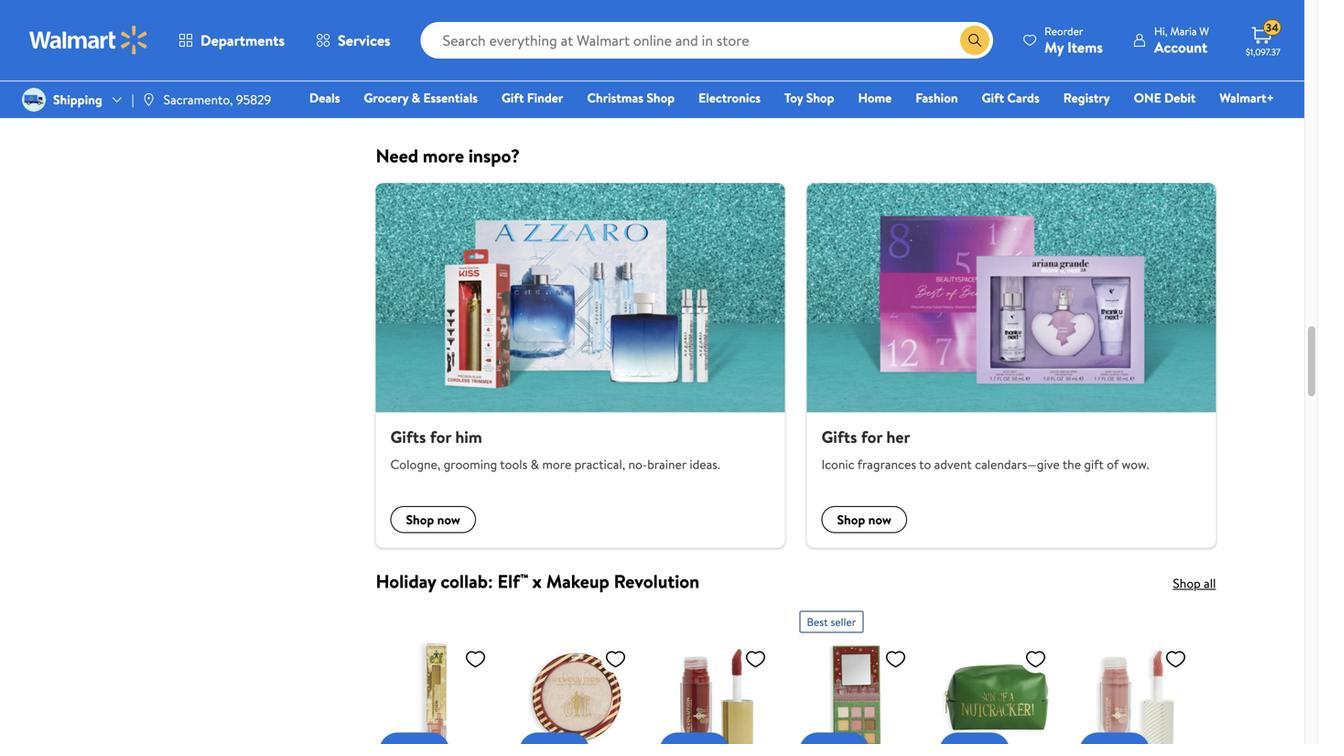 Task type: describe. For each thing, give the bounding box(es) containing it.
one debit
[[1134, 89, 1196, 107]]

no-
[[629, 456, 648, 473]]

add to favorites list, elf™ x revolution "angry elf" nude pink high shine lip gloss image
[[1165, 648, 1187, 671]]

now for gifts for her
[[869, 511, 892, 529]]

all
[[1204, 575, 1217, 593]]

brainer
[[648, 456, 687, 473]]

 image for sacramento, 95829
[[142, 92, 156, 107]]

gift
[[1085, 456, 1104, 473]]

holiday
[[376, 569, 436, 594]]

fashion link
[[908, 88, 967, 108]]

grocery & essentials
[[364, 89, 478, 107]]

shop right christmas on the top of the page
[[647, 89, 675, 107]]

curated quarterly. only $6.98 plus tax.
[[660, 11, 932, 33]]

one
[[1134, 89, 1162, 107]]

home
[[859, 89, 892, 107]]

gift for gift cards
[[982, 89, 1005, 107]]

best
[[807, 615, 828, 630]]

gift cards
[[982, 89, 1040, 107]]

curated
[[660, 11, 719, 33]]

walmart beauty box. curated quarterly. only $6.98 plus tax. image
[[391, 0, 1202, 99]]

need
[[376, 143, 419, 168]]

34
[[1267, 20, 1279, 35]]

add to favorites list, elf™ x revolution north pole iridescent highlighter image
[[605, 648, 627, 671]]

electronics link
[[691, 88, 769, 108]]

gifts for gifts for her
[[822, 426, 858, 449]]

elf™ x revolution nyc skyscraper lengthening mascara - jet black image
[[380, 641, 494, 745]]

grocery
[[364, 89, 409, 107]]

gift finder
[[502, 89, 564, 107]]

fashion
[[916, 89, 958, 107]]

list containing gifts for him
[[365, 183, 1228, 548]]

inspo?
[[469, 143, 520, 168]]

shop inside the gifts for her list item
[[838, 511, 866, 529]]

product group
[[800, 604, 914, 745]]

seller
[[831, 615, 857, 630]]

shop now for him
[[406, 511, 461, 529]]

0 vertical spatial more
[[423, 143, 464, 168]]

walmart+ link
[[1212, 88, 1283, 108]]

departments
[[201, 30, 285, 50]]

reorder
[[1045, 23, 1084, 39]]

& inside gifts for him cologne, grooming tools & more practical, no-brainer ideas.
[[531, 456, 539, 473]]

grooming
[[444, 456, 497, 473]]

now for gifts for him
[[437, 511, 461, 529]]

cards
[[1008, 89, 1040, 107]]

elf™ x revolution "santa!" festive red high shine lip gloss image
[[660, 641, 774, 745]]

home link
[[850, 88, 900, 108]]

wow.
[[1122, 456, 1150, 473]]

maria
[[1171, 23, 1197, 39]]

add to cart image
[[387, 740, 409, 745]]

collab:
[[441, 569, 493, 594]]

calendars—give
[[975, 456, 1060, 473]]

shop all
[[1174, 575, 1217, 593]]

finder
[[527, 89, 564, 107]]

elf™
[[498, 569, 528, 594]]

essentials
[[424, 89, 478, 107]]

elf™ x revolution "santa! omg!" 9 pan shadow palette image
[[800, 641, 914, 745]]

shop now for her
[[838, 511, 892, 529]]

deals
[[310, 89, 340, 107]]

holiday collab: elf™ x makeup revolution
[[376, 569, 700, 594]]

elf™ x revolution north pole iridescent highlighter image
[[520, 641, 634, 745]]

deals link
[[301, 88, 348, 108]]

gifts for her list item
[[796, 183, 1228, 548]]

revolution
[[614, 569, 700, 594]]

subscribe
[[745, 48, 814, 71]]

gift cards link
[[974, 88, 1048, 108]]

gift for gift finder
[[502, 89, 524, 107]]

shop all link
[[1174, 575, 1217, 593]]

my
[[1045, 37, 1064, 57]]

christmas shop
[[587, 89, 675, 107]]

reorder my items
[[1045, 23, 1104, 57]]

account
[[1155, 37, 1208, 57]]

debit
[[1165, 89, 1196, 107]]

x
[[533, 569, 542, 594]]

for for him
[[430, 426, 452, 449]]

shop left all
[[1174, 575, 1201, 593]]

the
[[1063, 456, 1082, 473]]

items
[[1068, 37, 1104, 57]]

best seller
[[807, 615, 857, 630]]

tools
[[500, 456, 528, 473]]



Task type: vqa. For each thing, say whether or not it's contained in the screenshot.
inspo?
yes



Task type: locate. For each thing, give the bounding box(es) containing it.
shop down iconic
[[838, 511, 866, 529]]

Search search field
[[421, 22, 994, 59]]

add to favorites list, elf™ x revolution "santa! omg!" 9 pan shadow palette image
[[885, 648, 907, 671]]

more
[[423, 143, 464, 168], [542, 456, 572, 473]]

add to favorites list, elf™ x revolution nyc skyscraper lengthening mascara - jet black image
[[465, 648, 487, 671]]

|
[[132, 91, 134, 108]]

shipping
[[53, 91, 102, 108]]

1 horizontal spatial  image
[[142, 92, 156, 107]]

to
[[920, 456, 932, 473]]

tax.
[[907, 11, 932, 33]]

gifts inside gifts for him cologne, grooming tools & more practical, no-brainer ideas.
[[391, 426, 426, 449]]

quarterly.
[[722, 11, 791, 33]]

him
[[455, 426, 482, 449]]

gifts for her iconic fragrances to advent calendars—give the gift of wow.
[[822, 426, 1150, 473]]

0 horizontal spatial shop now
[[406, 511, 461, 529]]

search icon image
[[968, 33, 983, 48]]

2 gifts from the left
[[822, 426, 858, 449]]

elf™ x revolution "son of a nutcracker!" green makeup bag image
[[940, 641, 1055, 745]]

 image left shipping
[[22, 88, 46, 112]]

w
[[1200, 23, 1210, 39]]

electronics
[[699, 89, 761, 107]]

now down grooming
[[437, 511, 461, 529]]

for inside gifts for her iconic fragrances to advent calendars—give the gift of wow.
[[862, 426, 883, 449]]

walmart+
[[1220, 89, 1275, 107]]

 image right |
[[142, 92, 156, 107]]

0 horizontal spatial gift
[[502, 89, 524, 107]]

1 shop now from the left
[[406, 511, 461, 529]]

gifts up cologne,
[[391, 426, 426, 449]]

shop now down fragrances
[[838, 511, 892, 529]]

iconic
[[822, 456, 855, 473]]

0 vertical spatial &
[[412, 89, 420, 107]]

plus
[[875, 11, 903, 33]]

for inside gifts for him cologne, grooming tools & more practical, no-brainer ideas.
[[430, 426, 452, 449]]

& right grocery
[[412, 89, 420, 107]]

more right need
[[423, 143, 464, 168]]

for left the her
[[862, 426, 883, 449]]

shop now down cologne,
[[406, 511, 461, 529]]

$6.98
[[833, 11, 871, 33]]

registry link
[[1056, 88, 1119, 108]]

one debit link
[[1126, 88, 1205, 108]]

add to favorites list, elf™ x revolution "son of a nutcracker!" green makeup bag image
[[1025, 648, 1047, 671]]

subscribe now link
[[745, 48, 848, 71]]

more inside gifts for him cologne, grooming tools & more practical, no-brainer ideas.
[[542, 456, 572, 473]]

 image for shipping
[[22, 88, 46, 112]]

0 horizontal spatial &
[[412, 89, 420, 107]]

1 horizontal spatial for
[[862, 426, 883, 449]]

gift inside gift cards link
[[982, 89, 1005, 107]]

shop inside 'gifts for him' list item
[[406, 511, 434, 529]]

1 gift from the left
[[502, 89, 524, 107]]

&
[[412, 89, 420, 107], [531, 456, 539, 473]]

gifts up iconic
[[822, 426, 858, 449]]

1 gifts from the left
[[391, 426, 426, 449]]

departments button
[[163, 18, 300, 62]]

0 horizontal spatial more
[[423, 143, 464, 168]]

1 vertical spatial more
[[542, 456, 572, 473]]

services
[[338, 30, 391, 50]]

$1,097.37
[[1246, 46, 1281, 58]]

only
[[794, 11, 829, 33]]

gifts
[[391, 426, 426, 449], [822, 426, 858, 449]]

1 horizontal spatial shop now
[[838, 511, 892, 529]]

hi, maria w account
[[1155, 23, 1210, 57]]

gift
[[502, 89, 524, 107], [982, 89, 1005, 107]]

2 gift from the left
[[982, 89, 1005, 107]]

1 for from the left
[[430, 426, 452, 449]]

cologne,
[[391, 456, 441, 473]]

fragrances
[[858, 456, 917, 473]]

shop right toy
[[807, 89, 835, 107]]

1 horizontal spatial gift
[[982, 89, 1005, 107]]

registry
[[1064, 89, 1111, 107]]

now down $6.98
[[818, 48, 848, 71]]

gifts inside gifts for her iconic fragrances to advent calendars—give the gift of wow.
[[822, 426, 858, 449]]

now
[[818, 48, 848, 71], [437, 511, 461, 529], [869, 511, 892, 529]]

gift inside gift finder link
[[502, 89, 524, 107]]

gift left the finder
[[502, 89, 524, 107]]

need more inspo?
[[376, 143, 520, 168]]

list
[[365, 183, 1228, 548]]

walmart image
[[29, 26, 148, 55]]

ideas.
[[690, 456, 720, 473]]

subscribe now
[[745, 48, 848, 71]]

1 horizontal spatial gifts
[[822, 426, 858, 449]]

sacramento,
[[164, 91, 233, 108]]

for for her
[[862, 426, 883, 449]]

christmas shop link
[[579, 88, 683, 108]]

now down fragrances
[[869, 511, 892, 529]]

toy
[[785, 89, 804, 107]]

0 horizontal spatial gifts
[[391, 426, 426, 449]]

now inside 'gifts for him' list item
[[437, 511, 461, 529]]

2 horizontal spatial now
[[869, 511, 892, 529]]

toy shop link
[[777, 88, 843, 108]]

gifts for him list item
[[365, 183, 796, 548]]

shop down cologne,
[[406, 511, 434, 529]]

gifts for him cologne, grooming tools & more practical, no-brainer ideas.
[[391, 426, 720, 473]]

more right tools
[[542, 456, 572, 473]]

practical,
[[575, 456, 626, 473]]

shop
[[647, 89, 675, 107], [807, 89, 835, 107], [406, 511, 434, 529], [838, 511, 866, 529], [1174, 575, 1201, 593]]

0 horizontal spatial now
[[437, 511, 461, 529]]

2 shop now from the left
[[838, 511, 892, 529]]

shop now inside the gifts for her list item
[[838, 511, 892, 529]]

for
[[430, 426, 452, 449], [862, 426, 883, 449]]

add to favorites list, elf™ x revolution "santa!" festive red high shine lip gloss image
[[745, 648, 767, 671]]

1 horizontal spatial more
[[542, 456, 572, 473]]

advent
[[935, 456, 972, 473]]

makeup
[[547, 569, 610, 594]]

1 vertical spatial &
[[531, 456, 539, 473]]

1 horizontal spatial now
[[818, 48, 848, 71]]

gift finder link
[[494, 88, 572, 108]]

0 horizontal spatial for
[[430, 426, 452, 449]]

hi,
[[1155, 23, 1168, 39]]

gift left cards
[[982, 89, 1005, 107]]

sacramento, 95829
[[164, 91, 271, 108]]

services button
[[300, 18, 406, 62]]

shop now inside 'gifts for him' list item
[[406, 511, 461, 529]]

toy shop
[[785, 89, 835, 107]]

1 horizontal spatial &
[[531, 456, 539, 473]]

2 for from the left
[[862, 426, 883, 449]]

 image
[[22, 88, 46, 112], [142, 92, 156, 107]]

& right tools
[[531, 456, 539, 473]]

Walmart Site-Wide search field
[[421, 22, 994, 59]]

0 horizontal spatial  image
[[22, 88, 46, 112]]

now inside the gifts for her list item
[[869, 511, 892, 529]]

her
[[887, 426, 911, 449]]

for left him
[[430, 426, 452, 449]]

christmas
[[587, 89, 644, 107]]

gifts for gifts for him
[[391, 426, 426, 449]]

grocery & essentials link
[[356, 88, 486, 108]]

95829
[[236, 91, 271, 108]]

elf™ x revolution "angry elf" nude pink high shine lip gloss image
[[1080, 641, 1195, 745]]

of
[[1107, 456, 1119, 473]]



